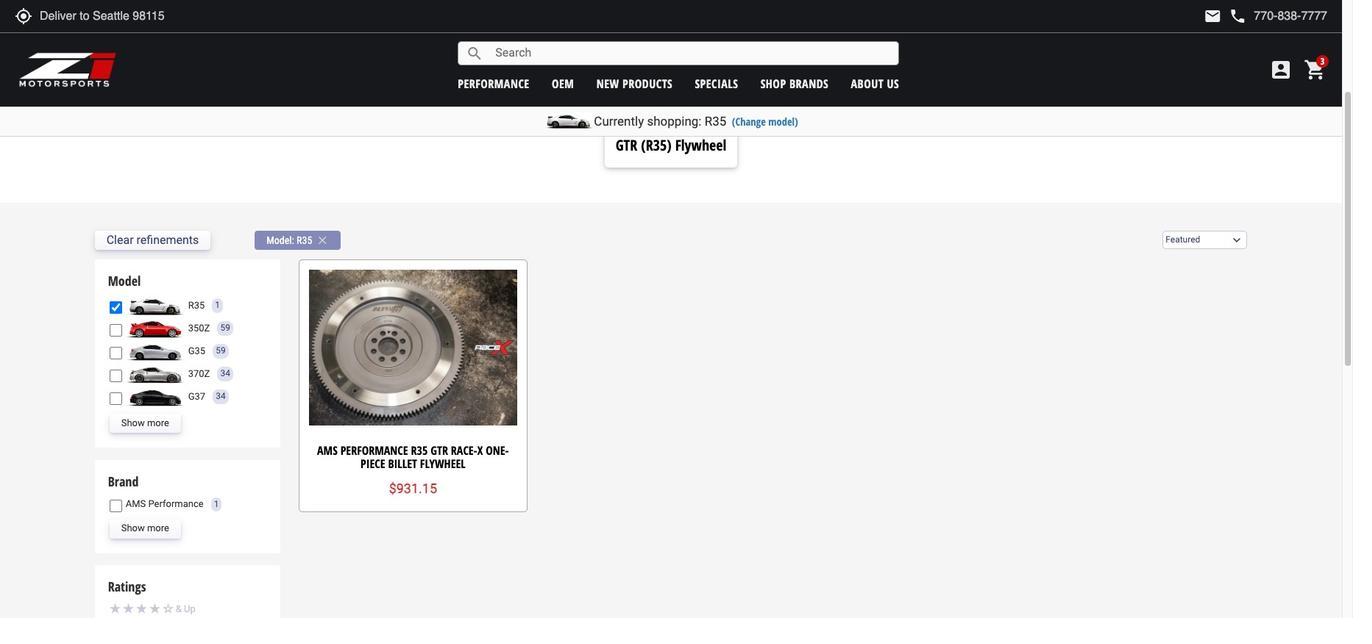 Task type: vqa. For each thing, say whether or not it's contained in the screenshot.
'&'
yes



Task type: locate. For each thing, give the bounding box(es) containing it.
race-
[[451, 443, 477, 459]]

$931.15
[[389, 481, 437, 497]]

performance inside ams performance r35 gtr race-x one- piece billet flywheel
[[340, 443, 408, 459]]

show more
[[121, 418, 169, 429], [121, 523, 169, 534]]

flywheel inside ams performance r35 gtr race-x one- piece billet flywheel
[[420, 456, 466, 472]]

clear refinements button
[[95, 231, 211, 250]]

ams performance r35 gtr race-x one- piece billet flywheel
[[317, 443, 509, 472]]

2 show more button from the top
[[109, 520, 181, 539]]

2 show from the top
[[121, 523, 145, 534]]

show more down the "infiniti g37 coupe sedan convertible v36 cv36 hv36 skyline 2008 2009 2010 2011 2012 2013 3.7l vq37vhr z1 motorsports" image
[[121, 418, 169, 429]]

0 vertical spatial more
[[147, 418, 169, 429]]

Search search field
[[484, 42, 899, 65]]

0 vertical spatial flywheel
[[675, 135, 726, 155]]

nissan r35 gtr gt-r awd twin turbo 2009 2010 2011 2012 2013 2014 2015 2016 2017 2018 2019 2020 vr38dett z1 motorsports image
[[126, 297, 184, 316]]

34 right "370z"
[[220, 369, 230, 379]]

shopping:
[[647, 114, 702, 129]]

show more down ams performance
[[121, 523, 169, 534]]

0 horizontal spatial flywheel
[[420, 456, 466, 472]]

new products link
[[596, 75, 673, 92]]

clear
[[106, 233, 134, 247]]

mail phone
[[1204, 7, 1247, 25]]

shopping_cart
[[1304, 58, 1327, 82]]

nissan 370z z34 2009 2010 2011 2012 2013 2014 2015 2016 2017 2018 2019 3.7l vq37vhr vhr nismo z1 motorsports image
[[126, 365, 184, 384]]

0 vertical spatial ams
[[317, 443, 338, 459]]

show more for model
[[121, 418, 169, 429]]

performance link
[[458, 75, 529, 92]]

show more button
[[109, 414, 181, 433], [109, 520, 181, 539]]

1 horizontal spatial performance
[[340, 443, 408, 459]]

2 show more from the top
[[121, 523, 169, 534]]

show more button for model
[[109, 414, 181, 433]]

r35 up 350z at the bottom left of page
[[188, 300, 205, 311]]

59
[[220, 323, 230, 334], [216, 346, 226, 356]]

currently shopping: r35 (change model)
[[594, 114, 798, 129]]

ams inside ams performance r35 gtr race-x one- piece billet flywheel
[[317, 443, 338, 459]]

piece
[[361, 456, 385, 472]]

more down the "infiniti g37 coupe sedan convertible v36 cv36 hv36 skyline 2008 2009 2010 2011 2012 2013 3.7l vq37vhr z1 motorsports" image
[[147, 418, 169, 429]]

flywheel up $931.15
[[420, 456, 466, 472]]

ams
[[317, 443, 338, 459], [126, 499, 146, 510]]

about us
[[851, 75, 899, 92]]

0 horizontal spatial performance
[[148, 499, 204, 510]]

close
[[316, 234, 329, 247]]

account_box link
[[1266, 58, 1296, 82]]

show more button down the "infiniti g37 coupe sedan convertible v36 cv36 hv36 skyline 2008 2009 2010 2011 2012 2013 3.7l vq37vhr z1 motorsports" image
[[109, 414, 181, 433]]

1 show more from the top
[[121, 418, 169, 429]]

flywheel
[[675, 135, 726, 155], [420, 456, 466, 472]]

r35
[[705, 114, 726, 129], [297, 235, 312, 246], [188, 300, 205, 311], [411, 443, 428, 459]]

r35 left 'close'
[[297, 235, 312, 246]]

ams down the brand
[[126, 499, 146, 510]]

more for model
[[147, 418, 169, 429]]

1 show more button from the top
[[109, 414, 181, 433]]

model: r35 close
[[267, 234, 329, 247]]

None checkbox
[[109, 324, 122, 337], [109, 347, 122, 359], [109, 324, 122, 337], [109, 347, 122, 359]]

0 horizontal spatial ams
[[126, 499, 146, 510]]

shop brands link
[[761, 75, 829, 92]]

1 vertical spatial show more button
[[109, 520, 181, 539]]

1 horizontal spatial ams
[[317, 443, 338, 459]]

0 vertical spatial 59
[[220, 323, 230, 334]]

& up
[[176, 604, 196, 615]]

34
[[220, 369, 230, 379], [216, 392, 226, 402]]

products
[[623, 75, 673, 92]]

performance
[[458, 75, 529, 92]]

infiniti g37 coupe sedan convertible v36 cv36 hv36 skyline 2008 2009 2010 2011 2012 2013 3.7l vq37vhr z1 motorsports image
[[126, 388, 184, 407]]

59 for g35
[[216, 346, 226, 356]]

r35 up $931.15
[[411, 443, 428, 459]]

performance
[[340, 443, 408, 459], [148, 499, 204, 510]]

1 vertical spatial more
[[147, 523, 169, 534]]

gtr
[[616, 135, 637, 155], [431, 443, 448, 459]]

34 right the "g37"
[[216, 392, 226, 402]]

r35 inside model: r35 close
[[297, 235, 312, 246]]

0 vertical spatial show more button
[[109, 414, 181, 433]]

59 right g35
[[216, 346, 226, 356]]

0 vertical spatial performance
[[340, 443, 408, 459]]

0 vertical spatial show more
[[121, 418, 169, 429]]

show more button down ams performance
[[109, 520, 181, 539]]

gtr (r35) flywheel
[[616, 135, 726, 155]]

1 horizontal spatial flywheel
[[675, 135, 726, 155]]

1 more from the top
[[147, 418, 169, 429]]

new
[[596, 75, 619, 92]]

1 vertical spatial show
[[121, 523, 145, 534]]

gtr (r35) flywheel link
[[605, 135, 737, 155]]

search
[[466, 45, 484, 62]]

gtr down currently
[[616, 135, 637, 155]]

up
[[184, 604, 196, 615]]

59 right 350z at the bottom left of page
[[220, 323, 230, 334]]

my_location
[[15, 7, 32, 25]]

(change
[[732, 115, 766, 129]]

1 vertical spatial 59
[[216, 346, 226, 356]]

1 horizontal spatial gtr
[[616, 135, 637, 155]]

1 vertical spatial flywheel
[[420, 456, 466, 472]]

ratings
[[108, 579, 146, 596]]

0 horizontal spatial gtr
[[431, 443, 448, 459]]

0 vertical spatial 34
[[220, 369, 230, 379]]

1 show from the top
[[121, 418, 145, 429]]

1 vertical spatial performance
[[148, 499, 204, 510]]

0 vertical spatial show
[[121, 418, 145, 429]]

flywheel down currently shopping: r35 (change model)
[[675, 135, 726, 155]]

1 right 'nissan r35 gtr gt-r awd twin turbo 2009 2010 2011 2012 2013 2014 2015 2016 2017 2018 2019 2020 vr38dett z1 motorsports' image
[[215, 301, 220, 311]]

more down ams performance
[[147, 523, 169, 534]]

show down the "infiniti g37 coupe sedan convertible v36 cv36 hv36 skyline 2008 2009 2010 2011 2012 2013 3.7l vq37vhr z1 motorsports" image
[[121, 418, 145, 429]]

more
[[147, 418, 169, 429], [147, 523, 169, 534]]

billet
[[388, 456, 417, 472]]

shop
[[761, 75, 786, 92]]

1 vertical spatial show more
[[121, 523, 169, 534]]

model:
[[267, 235, 294, 246]]

1 right ams performance
[[214, 499, 219, 510]]

1
[[215, 301, 220, 311], [214, 499, 219, 510]]

show down ams performance
[[121, 523, 145, 534]]

specials
[[695, 75, 738, 92]]

mail link
[[1204, 7, 1222, 25]]

infiniti g35 coupe sedan v35 v36 skyline 2003 2004 2005 2006 2007 2008 3.5l vq35de revup rev up vq35hr z1 motorsports image
[[126, 342, 184, 361]]

show
[[121, 418, 145, 429], [121, 523, 145, 534]]

0 vertical spatial gtr
[[616, 135, 637, 155]]

show more for brand
[[121, 523, 169, 534]]

ams left piece
[[317, 443, 338, 459]]

mail
[[1204, 7, 1222, 25]]

1 vertical spatial 34
[[216, 392, 226, 402]]

new products
[[596, 75, 673, 92]]

1 vertical spatial ams
[[126, 499, 146, 510]]

r35 left (change
[[705, 114, 726, 129]]

2 more from the top
[[147, 523, 169, 534]]

None checkbox
[[109, 301, 122, 314], [109, 370, 122, 382], [109, 393, 122, 405], [109, 500, 122, 513], [109, 301, 122, 314], [109, 370, 122, 382], [109, 393, 122, 405], [109, 500, 122, 513]]

gtr left race-
[[431, 443, 448, 459]]

1 vertical spatial gtr
[[431, 443, 448, 459]]



Task type: describe. For each thing, give the bounding box(es) containing it.
350z
[[188, 323, 210, 334]]

phone link
[[1229, 7, 1327, 25]]

phone
[[1229, 7, 1247, 25]]

gtr inside ams performance r35 gtr race-x one- piece billet flywheel
[[431, 443, 448, 459]]

oem
[[552, 75, 574, 92]]

(r35)
[[641, 135, 672, 155]]

r35 inside ams performance r35 gtr race-x one- piece billet flywheel
[[411, 443, 428, 459]]

brands
[[789, 75, 829, 92]]

shop brands
[[761, 75, 829, 92]]

34 for g37
[[216, 392, 226, 402]]

shopping_cart link
[[1300, 58, 1327, 82]]

&
[[176, 604, 182, 615]]

nissan 350z z33 2003 2004 2005 2006 2007 2008 2009 vq35de 3.5l revup rev up vq35hr nismo z1 motorsports image
[[126, 319, 184, 338]]

one-
[[486, 443, 509, 459]]

59 for 350z
[[220, 323, 230, 334]]

4 & up element
[[109, 602, 266, 617]]

0 vertical spatial 1
[[215, 301, 220, 311]]

more for brand
[[147, 523, 169, 534]]

34 for 370z
[[220, 369, 230, 379]]

model)
[[768, 115, 798, 129]]

ams performance
[[126, 499, 204, 510]]

us
[[887, 75, 899, 92]]

x
[[477, 443, 483, 459]]

about
[[851, 75, 884, 92]]

model
[[108, 272, 141, 290]]

ams for ams performance r35 gtr race-x one- piece billet flywheel
[[317, 443, 338, 459]]

performance for ams performance r35 gtr race-x one- piece billet flywheel
[[340, 443, 408, 459]]

refinements
[[137, 233, 199, 247]]

g37
[[188, 391, 205, 402]]

show for brand
[[121, 523, 145, 534]]

brand
[[108, 473, 139, 491]]

370z
[[188, 368, 210, 379]]

performance for ams performance
[[148, 499, 204, 510]]

show more button for brand
[[109, 520, 181, 539]]

specials link
[[695, 75, 738, 92]]

ams for ams performance
[[126, 499, 146, 510]]

g35
[[188, 346, 205, 357]]

currently
[[594, 114, 644, 129]]

z1 motorsports logo image
[[18, 52, 117, 88]]

show for model
[[121, 418, 145, 429]]

(change model) link
[[732, 115, 798, 129]]

1 vertical spatial 1
[[214, 499, 219, 510]]

oem link
[[552, 75, 574, 92]]

about us link
[[851, 75, 899, 92]]

account_box
[[1269, 58, 1293, 82]]

clear refinements
[[106, 233, 199, 247]]



